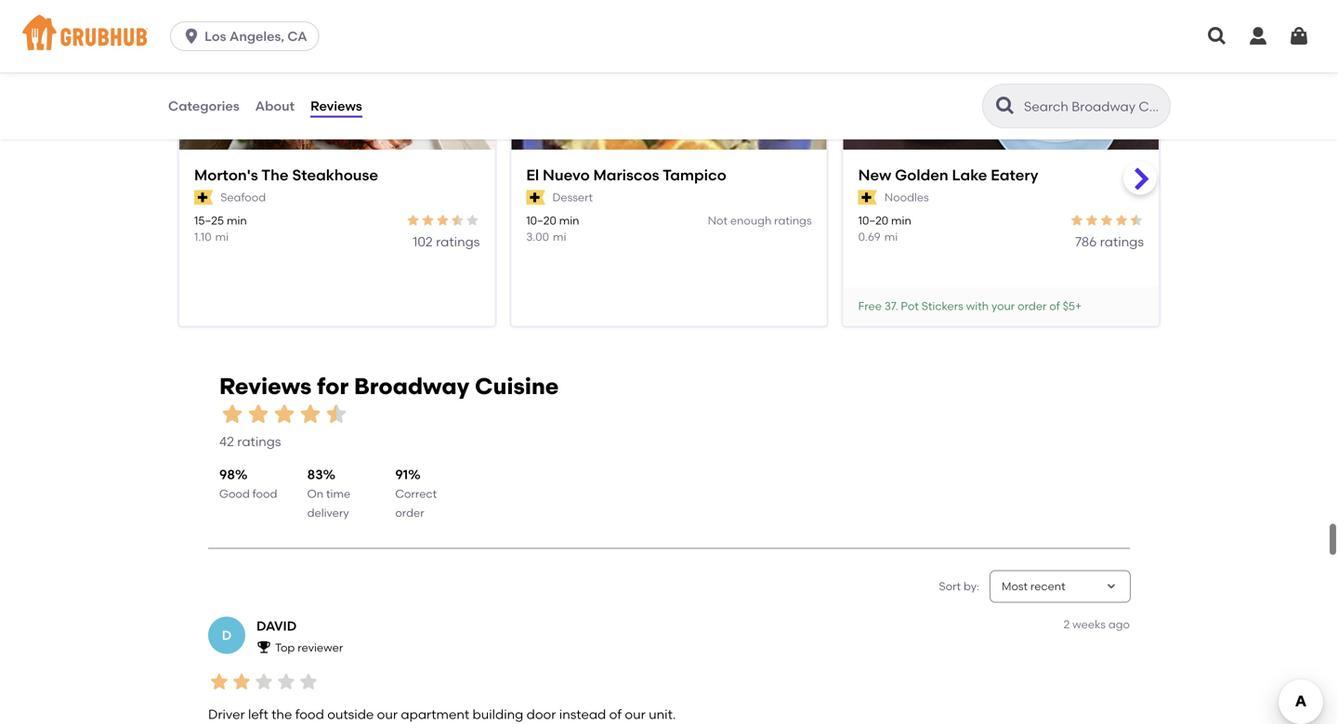 Task type: describe. For each thing, give the bounding box(es) containing it.
subscription pass image for morton's
[[194, 190, 213, 205]]

786
[[1076, 234, 1097, 250]]

david
[[257, 619, 297, 634]]

top
[[275, 641, 295, 654]]

door
[[527, 707, 556, 723]]

most
[[1002, 580, 1028, 593]]

recent
[[1031, 580, 1066, 593]]

caret down icon image
[[1105, 579, 1119, 594]]

nuevo
[[543, 166, 590, 184]]

morton's the steakhouse link
[[194, 165, 480, 186]]

order inside 91 correct order
[[395, 506, 425, 520]]

delivery
[[307, 506, 349, 520]]

driver
[[208, 707, 245, 723]]

los angeles, ca
[[205, 28, 307, 44]]

mi for el
[[553, 230, 567, 244]]

by:
[[964, 580, 980, 593]]

ago
[[1109, 618, 1131, 632]]

mi for new
[[885, 230, 898, 244]]

0.69
[[859, 230, 881, 244]]

0 vertical spatial order
[[1018, 299, 1047, 313]]

min for golden
[[892, 214, 912, 227]]

subscription pass image for new
[[859, 190, 878, 205]]

correct
[[395, 487, 437, 501]]

sort
[[940, 580, 961, 593]]

unit.
[[649, 707, 676, 723]]

reviewer
[[298, 641, 343, 654]]

10–20 min 3.00 mi
[[527, 214, 580, 244]]

time
[[326, 487, 351, 501]]

1 our from the left
[[377, 707, 398, 723]]

15–25 min 1.10 mi
[[194, 214, 247, 244]]

not enough ratings
[[708, 214, 812, 227]]

new golden lake eatery
[[859, 166, 1039, 184]]

about button
[[254, 73, 296, 139]]

broadway
[[354, 373, 470, 400]]

sort by:
[[940, 580, 980, 593]]

mi for morton's
[[215, 230, 229, 244]]

left
[[248, 707, 268, 723]]

d
[[222, 628, 232, 643]]

min for the
[[227, 214, 247, 227]]

eatery
[[991, 166, 1039, 184]]

about
[[255, 98, 295, 114]]

ratings for 786 ratings
[[1101, 234, 1145, 250]]

dessert
[[553, 190, 593, 204]]

reviews button
[[310, 73, 363, 139]]

for
[[317, 373, 349, 400]]

2
[[1064, 618, 1070, 632]]

83 on time delivery
[[307, 467, 351, 520]]

ratings for 42 ratings
[[237, 434, 281, 449]]

the
[[272, 707, 292, 723]]

ca
[[288, 28, 307, 44]]

Sort by: field
[[1002, 579, 1066, 595]]

1 vertical spatial food
[[295, 707, 324, 723]]

angeles,
[[230, 28, 284, 44]]

enough
[[731, 214, 772, 227]]

los
[[205, 28, 226, 44]]

0 horizontal spatial of
[[610, 707, 622, 723]]

ratings for 102 ratings
[[436, 234, 480, 250]]

3.00
[[527, 230, 550, 244]]

cuisine
[[475, 373, 559, 400]]

los angeles, ca button
[[170, 21, 327, 51]]

1.10
[[194, 230, 212, 244]]

reviews for reviews for broadway cuisine
[[219, 373, 312, 400]]

noodles
[[885, 190, 929, 204]]

search icon image
[[995, 95, 1017, 117]]

el
[[527, 166, 539, 184]]

102
[[413, 234, 433, 250]]

Search Broadway Cuisine search field
[[1023, 98, 1165, 115]]

your
[[992, 299, 1016, 313]]

83
[[307, 467, 323, 483]]

free
[[859, 299, 882, 313]]

on
[[307, 487, 324, 501]]

golden
[[896, 166, 949, 184]]

svg image inside los angeles, ca button
[[182, 27, 201, 46]]

not
[[708, 214, 728, 227]]



Task type: vqa. For each thing, say whether or not it's contained in the screenshot.
the door
yes



Task type: locate. For each thing, give the bounding box(es) containing it.
reviews inside "button"
[[311, 98, 362, 114]]

ratings right '786' at right
[[1101, 234, 1145, 250]]

min down dessert
[[559, 214, 580, 227]]

1 horizontal spatial food
[[295, 707, 324, 723]]

98
[[219, 467, 235, 483]]

categories button
[[167, 73, 241, 139]]

2 horizontal spatial mi
[[885, 230, 898, 244]]

10–20 for el
[[527, 214, 557, 227]]

1 horizontal spatial 10–20
[[859, 214, 889, 227]]

2 weeks ago
[[1064, 618, 1131, 632]]

outside
[[327, 707, 374, 723]]

42 ratings
[[219, 434, 281, 449]]

subscription pass image down el
[[527, 190, 545, 205]]

0 vertical spatial food
[[253, 487, 277, 501]]

reviews right about
[[311, 98, 362, 114]]

2 subscription pass image from the left
[[527, 190, 545, 205]]

0 vertical spatial of
[[1050, 299, 1061, 313]]

food
[[253, 487, 277, 501], [295, 707, 324, 723]]

order down correct
[[395, 506, 425, 520]]

1 vertical spatial of
[[610, 707, 622, 723]]

91 correct order
[[395, 467, 437, 520]]

subscription pass image up the 15–25
[[194, 190, 213, 205]]

10–20 inside 10–20 min 3.00 mi
[[527, 214, 557, 227]]

driver left the food outside our apartment building door instead of our unit.
[[208, 707, 676, 723]]

mi inside 10–20 min 3.00 mi
[[553, 230, 567, 244]]

building
[[473, 707, 524, 723]]

el nuevo mariscos tampico link
[[527, 165, 812, 186]]

mi right 0.69
[[885, 230, 898, 244]]

1 horizontal spatial subscription pass image
[[527, 190, 545, 205]]

morton's the steakhouse logo image
[[179, 27, 495, 183]]

0 vertical spatial reviews
[[311, 98, 362, 114]]

top reviewer
[[275, 641, 343, 654]]

0 horizontal spatial our
[[377, 707, 398, 723]]

of left $5+
[[1050, 299, 1061, 313]]

food inside 98 good food
[[253, 487, 277, 501]]

3 mi from the left
[[885, 230, 898, 244]]

reviews up 42 ratings on the bottom of page
[[219, 373, 312, 400]]

10–20 for new
[[859, 214, 889, 227]]

good
[[219, 487, 250, 501]]

37.
[[885, 299, 899, 313]]

786 ratings
[[1076, 234, 1145, 250]]

15–25
[[194, 214, 224, 227]]

mi right 1.10
[[215, 230, 229, 244]]

svg image
[[1207, 25, 1229, 47], [1248, 25, 1270, 47], [1289, 25, 1311, 47], [182, 27, 201, 46]]

reviews for reviews
[[311, 98, 362, 114]]

steakhouse
[[292, 166, 378, 184]]

mi right 3.00
[[553, 230, 567, 244]]

main navigation navigation
[[0, 0, 1339, 73]]

of
[[1050, 299, 1061, 313], [610, 707, 622, 723]]

0 horizontal spatial 10–20
[[527, 214, 557, 227]]

new
[[859, 166, 892, 184]]

mi
[[215, 230, 229, 244], [553, 230, 567, 244], [885, 230, 898, 244]]

2 min from the left
[[559, 214, 580, 227]]

el nuevo mariscos tampico
[[527, 166, 727, 184]]

min inside 10–20 min 3.00 mi
[[559, 214, 580, 227]]

102 ratings
[[413, 234, 480, 250]]

weeks
[[1073, 618, 1106, 632]]

$5+
[[1063, 299, 1082, 313]]

seafood
[[221, 190, 266, 204]]

2 horizontal spatial subscription pass image
[[859, 190, 878, 205]]

mi inside 10–20 min 0.69 mi
[[885, 230, 898, 244]]

mariscos
[[594, 166, 660, 184]]

trophy icon image
[[257, 640, 271, 655]]

1 horizontal spatial of
[[1050, 299, 1061, 313]]

min down the noodles
[[892, 214, 912, 227]]

0 horizontal spatial mi
[[215, 230, 229, 244]]

categories
[[168, 98, 240, 114]]

0 horizontal spatial subscription pass image
[[194, 190, 213, 205]]

1 horizontal spatial our
[[625, 707, 646, 723]]

10–20 up 3.00
[[527, 214, 557, 227]]

order right your
[[1018, 299, 1047, 313]]

subscription pass image
[[194, 190, 213, 205], [527, 190, 545, 205], [859, 190, 878, 205]]

new golden lake eatery logo image
[[844, 27, 1159, 183]]

star icon image
[[406, 213, 421, 228], [421, 213, 435, 228], [435, 213, 450, 228], [450, 213, 465, 228], [450, 213, 465, 228], [465, 213, 480, 228], [1070, 213, 1085, 228], [1085, 213, 1100, 228], [1100, 213, 1115, 228], [1115, 213, 1130, 228], [1130, 213, 1145, 228], [1130, 213, 1145, 228], [219, 401, 245, 427], [245, 401, 271, 427], [271, 401, 298, 427], [298, 401, 324, 427], [324, 401, 350, 427], [324, 401, 350, 427], [208, 671, 231, 693], [231, 671, 253, 693], [253, 671, 275, 693], [275, 671, 298, 693], [298, 671, 320, 693]]

most recent
[[1002, 580, 1066, 593]]

91
[[395, 467, 408, 483]]

our left unit. on the bottom
[[625, 707, 646, 723]]

order
[[1018, 299, 1047, 313], [395, 506, 425, 520]]

2 horizontal spatial min
[[892, 214, 912, 227]]

1 horizontal spatial order
[[1018, 299, 1047, 313]]

42
[[219, 434, 234, 449]]

0 horizontal spatial order
[[395, 506, 425, 520]]

morton's
[[194, 166, 258, 184]]

with
[[967, 299, 989, 313]]

ratings right 102
[[436, 234, 480, 250]]

98 good food
[[219, 467, 277, 501]]

min
[[227, 214, 247, 227], [559, 214, 580, 227], [892, 214, 912, 227]]

morton's the steakhouse
[[194, 166, 378, 184]]

10–20
[[527, 214, 557, 227], [859, 214, 889, 227]]

subscription pass image for el
[[527, 190, 545, 205]]

1 horizontal spatial min
[[559, 214, 580, 227]]

stickers
[[922, 299, 964, 313]]

el nuevo mariscos tampico logo image
[[512, 27, 827, 183]]

mi inside the 15–25 min 1.10 mi
[[215, 230, 229, 244]]

lake
[[953, 166, 988, 184]]

pot
[[901, 299, 919, 313]]

10–20 inside 10–20 min 0.69 mi
[[859, 214, 889, 227]]

min for nuevo
[[559, 214, 580, 227]]

1 horizontal spatial mi
[[553, 230, 567, 244]]

our
[[377, 707, 398, 723], [625, 707, 646, 723]]

10–20 up 0.69
[[859, 214, 889, 227]]

the
[[262, 166, 289, 184]]

0 horizontal spatial min
[[227, 214, 247, 227]]

food right good
[[253, 487, 277, 501]]

2 our from the left
[[625, 707, 646, 723]]

3 min from the left
[[892, 214, 912, 227]]

1 10–20 from the left
[[527, 214, 557, 227]]

1 mi from the left
[[215, 230, 229, 244]]

min inside the 15–25 min 1.10 mi
[[227, 214, 247, 227]]

0 horizontal spatial food
[[253, 487, 277, 501]]

reviews
[[311, 98, 362, 114], [219, 373, 312, 400]]

instead
[[560, 707, 606, 723]]

free 37. pot stickers with your order of $5+
[[859, 299, 1082, 313]]

ratings right enough
[[775, 214, 812, 227]]

subscription pass image down "new"
[[859, 190, 878, 205]]

1 vertical spatial order
[[395, 506, 425, 520]]

1 subscription pass image from the left
[[194, 190, 213, 205]]

tampico
[[663, 166, 727, 184]]

apartment
[[401, 707, 470, 723]]

our right "outside"
[[377, 707, 398, 723]]

of right instead
[[610, 707, 622, 723]]

10–20 min 0.69 mi
[[859, 214, 912, 244]]

min inside 10–20 min 0.69 mi
[[892, 214, 912, 227]]

reviews for broadway cuisine
[[219, 373, 559, 400]]

2 10–20 from the left
[[859, 214, 889, 227]]

food right the
[[295, 707, 324, 723]]

ratings right 42
[[237, 434, 281, 449]]

min down seafood
[[227, 214, 247, 227]]

new golden lake eatery link
[[859, 165, 1145, 186]]

3 subscription pass image from the left
[[859, 190, 878, 205]]

1 min from the left
[[227, 214, 247, 227]]

1 vertical spatial reviews
[[219, 373, 312, 400]]

2 mi from the left
[[553, 230, 567, 244]]



